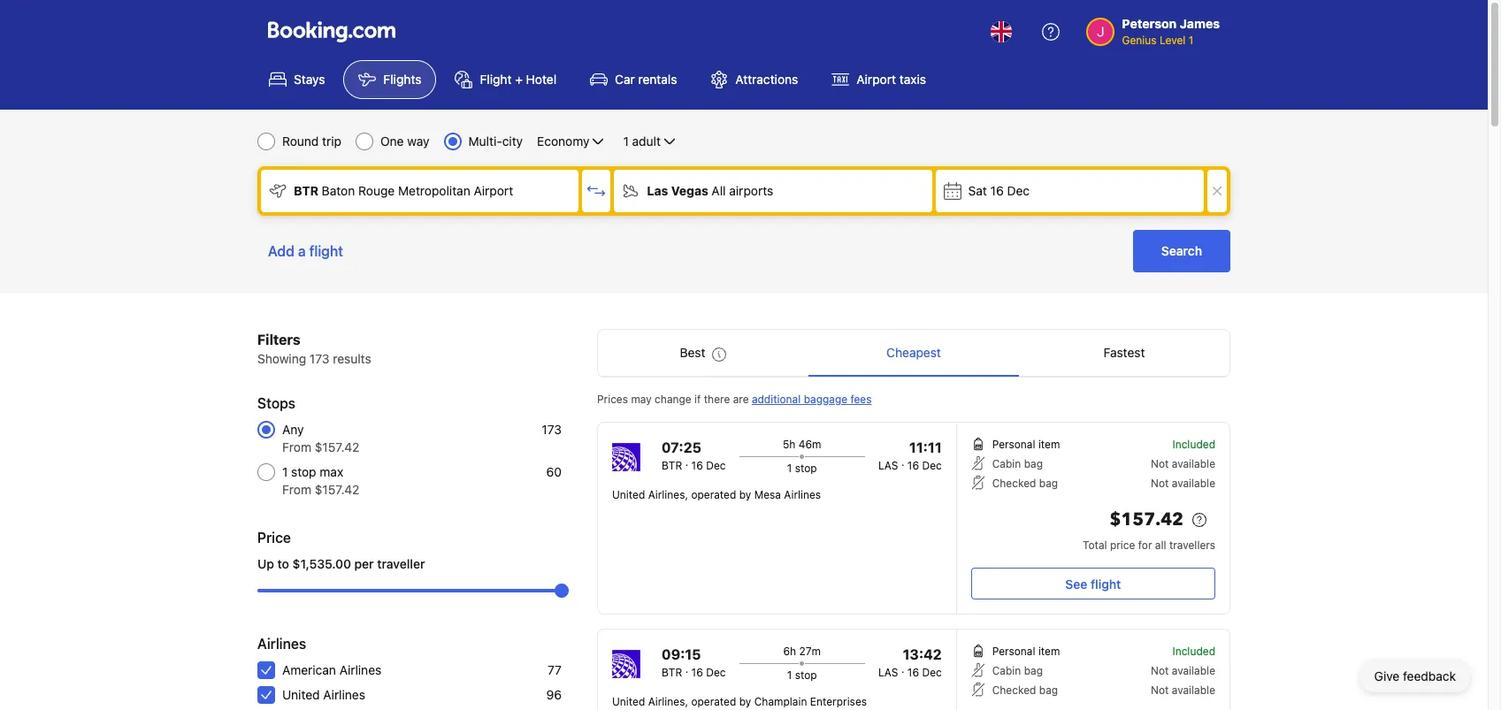 Task type: describe. For each thing, give the bounding box(es) containing it.
las
[[647, 183, 668, 198]]

27m
[[799, 645, 821, 658]]

2 cabin from the top
[[993, 665, 1021, 678]]

. for 11:11
[[902, 456, 905, 469]]

baggage
[[804, 393, 848, 406]]

price
[[1110, 539, 1136, 552]]

1 inside dropdown button
[[623, 134, 629, 149]]

round trip
[[282, 134, 342, 149]]

16 for 13:42
[[908, 666, 919, 680]]

american airlines
[[282, 663, 382, 678]]

las for 11:11
[[879, 459, 899, 473]]

las vegas all airports
[[647, 183, 774, 198]]

173 inside filters showing 173 results
[[310, 351, 330, 366]]

16 for 09:15
[[692, 666, 703, 680]]

1 stop for 07:25
[[787, 462, 817, 475]]

peterson
[[1122, 16, 1177, 31]]

one way
[[380, 134, 430, 149]]

metropolitan
[[398, 183, 471, 198]]

1 included from the top
[[1173, 438, 1216, 451]]

13:42 las . 16 dec
[[879, 647, 942, 680]]

per
[[354, 557, 374, 572]]

champlain
[[755, 695, 807, 709]]

$157.42 inside region
[[1110, 508, 1184, 532]]

11:11
[[910, 440, 942, 456]]

09:15 btr . 16 dec
[[662, 647, 726, 680]]

1 inside peterson james genius level 1
[[1189, 34, 1194, 47]]

see flight button
[[971, 568, 1216, 600]]

flights
[[384, 72, 422, 87]]

all
[[712, 183, 726, 198]]

2 item from the top
[[1039, 645, 1060, 658]]

flight
[[480, 72, 512, 87]]

1 personal item from the top
[[993, 438, 1060, 451]]

multi-city
[[469, 134, 523, 149]]

1 not from the top
[[1151, 457, 1169, 471]]

trip
[[322, 134, 342, 149]]

give
[[1375, 669, 1400, 684]]

total price for all travellers
[[1083, 539, 1216, 552]]

travellers
[[1170, 539, 1216, 552]]

6h 27m
[[783, 645, 821, 658]]

best
[[680, 345, 706, 360]]

american
[[282, 663, 336, 678]]

1 personal from the top
[[993, 438, 1036, 451]]

one
[[380, 134, 404, 149]]

see flight
[[1066, 576, 1121, 592]]

3 not available from the top
[[1151, 665, 1216, 678]]

fees
[[851, 393, 872, 406]]

from inside 1 stop max from $157.42
[[282, 482, 311, 497]]

feedback
[[1403, 669, 1456, 684]]

16 for 11:11
[[908, 459, 919, 473]]

by for 09:15
[[739, 695, 752, 709]]

13:42
[[903, 647, 942, 663]]

1 available from the top
[[1172, 457, 1216, 471]]

search button
[[1133, 230, 1231, 273]]

united for 09:15
[[612, 695, 645, 709]]

max
[[320, 465, 343, 480]]

city
[[502, 134, 523, 149]]

a
[[298, 243, 306, 259]]

tab list containing best
[[598, 330, 1230, 378]]

airport taxis
[[857, 72, 926, 87]]

additional
[[752, 393, 801, 406]]

5h 46m
[[783, 438, 822, 451]]

round
[[282, 134, 319, 149]]

rouge
[[358, 183, 395, 198]]

attractions link
[[696, 60, 813, 99]]

prices may change if there are additional baggage fees
[[597, 393, 872, 406]]

4 available from the top
[[1172, 684, 1216, 697]]

up to $1,535.00 per traveller
[[257, 557, 425, 572]]

filters showing 173 results
[[257, 332, 371, 366]]

0 vertical spatial btr
[[294, 183, 319, 198]]

4 not from the top
[[1151, 684, 1169, 697]]

from inside any from $157.42
[[282, 440, 311, 455]]

to
[[277, 557, 289, 572]]

4 not available from the top
[[1151, 684, 1216, 697]]

airlines up the american
[[257, 636, 306, 652]]

1 inside 1 stop max from $157.42
[[282, 465, 288, 480]]

sat 16 dec
[[969, 183, 1030, 198]]

hotel
[[526, 72, 557, 87]]

. for 09:15
[[685, 663, 689, 676]]

for
[[1139, 539, 1152, 552]]

flight + hotel link
[[440, 60, 572, 99]]

16 for 07:25
[[692, 459, 703, 473]]

fastest
[[1104, 345, 1145, 360]]

stays
[[294, 72, 325, 87]]

dec for 13:42
[[922, 666, 942, 680]]

1 down the 5h
[[787, 462, 792, 475]]

total
[[1083, 539, 1107, 552]]

0 horizontal spatial airport
[[474, 183, 513, 198]]

add a flight button
[[257, 230, 354, 273]]

airlines, for 07:25
[[648, 488, 688, 502]]

0 horizontal spatial flight
[[309, 243, 343, 259]]

james
[[1180, 16, 1220, 31]]

give feedback
[[1375, 669, 1456, 684]]

stop inside 1 stop max from $157.42
[[291, 465, 316, 480]]

united airlines, operated by champlain enterprises
[[612, 695, 867, 709]]

operated for 07:25
[[691, 488, 736, 502]]

airlines down american airlines
[[323, 688, 365, 703]]

mesa
[[755, 488, 781, 502]]

genius
[[1122, 34, 1157, 47]]

add
[[268, 243, 294, 259]]

1 adult
[[623, 134, 661, 149]]

cheapest button
[[809, 330, 1019, 376]]

rentals
[[638, 72, 677, 87]]

search
[[1162, 243, 1203, 258]]

btr for 09:15
[[662, 666, 682, 680]]

6h
[[783, 645, 796, 658]]

give feedback button
[[1361, 661, 1471, 693]]

taxis
[[900, 72, 926, 87]]

1 cabin from the top
[[993, 457, 1021, 471]]

07:25 btr . 16 dec
[[662, 440, 726, 473]]



Task type: vqa. For each thing, say whether or not it's contained in the screenshot.
Vegas
yes



Task type: locate. For each thing, give the bounding box(es) containing it.
dec inside 07:25 btr . 16 dec
[[706, 459, 726, 473]]

see
[[1066, 576, 1088, 592]]

2 personal from the top
[[993, 645, 1036, 658]]

airport taxis link
[[817, 60, 941, 99]]

airlines right 'mesa'
[[784, 488, 821, 502]]

1 vertical spatial personal item
[[993, 645, 1060, 658]]

1 adult button
[[622, 131, 680, 152]]

$157.42 up max
[[315, 440, 360, 455]]

btr down 07:25
[[662, 459, 682, 473]]

1 vertical spatial cabin
[[993, 665, 1021, 678]]

1 stop down 6h 27m
[[787, 669, 817, 682]]

1 vertical spatial by
[[739, 695, 752, 709]]

1 1 stop from the top
[[787, 462, 817, 475]]

flight right a
[[309, 243, 343, 259]]

1 left adult
[[623, 134, 629, 149]]

1 vertical spatial las
[[879, 666, 899, 680]]

16
[[991, 183, 1004, 198], [692, 459, 703, 473], [908, 459, 919, 473], [692, 666, 703, 680], [908, 666, 919, 680]]

stop left max
[[291, 465, 316, 480]]

dec inside 13:42 las . 16 dec
[[922, 666, 942, 680]]

btr inside 09:15 btr . 16 dec
[[662, 666, 682, 680]]

2 included from the top
[[1173, 645, 1216, 658]]

0 vertical spatial $157.42
[[315, 440, 360, 455]]

16 down 13:42 at the bottom right of page
[[908, 666, 919, 680]]

peterson james genius level 1
[[1122, 16, 1220, 47]]

car
[[615, 72, 635, 87]]

baton
[[322, 183, 355, 198]]

1 vertical spatial from
[[282, 482, 311, 497]]

united airlines
[[282, 688, 365, 703]]

operated down 07:25 btr . 16 dec
[[691, 488, 736, 502]]

dec up united airlines, operated by mesa airlines
[[706, 459, 726, 473]]

sat
[[969, 183, 987, 198]]

1 vertical spatial item
[[1039, 645, 1060, 658]]

not available
[[1151, 457, 1216, 471], [1151, 477, 1216, 490], [1151, 665, 1216, 678], [1151, 684, 1216, 697]]

airports
[[729, 183, 774, 198]]

car rentals link
[[575, 60, 692, 99]]

$157.42 inside 1 stop max from $157.42
[[315, 482, 360, 497]]

1 vertical spatial included
[[1173, 645, 1216, 658]]

by left 'mesa'
[[739, 488, 752, 502]]

cabin bag
[[993, 457, 1043, 471], [993, 665, 1043, 678]]

1 cabin bag from the top
[[993, 457, 1043, 471]]

2 by from the top
[[739, 695, 752, 709]]

add a flight
[[268, 243, 343, 259]]

btr baton rouge metropolitan airport
[[294, 183, 513, 198]]

stop down 6h 27m
[[795, 669, 817, 682]]

1 airlines, from the top
[[648, 488, 688, 502]]

personal
[[993, 438, 1036, 451], [993, 645, 1036, 658]]

0 vertical spatial by
[[739, 488, 752, 502]]

united for 07:25
[[612, 488, 645, 502]]

2 vertical spatial btr
[[662, 666, 682, 680]]

2 available from the top
[[1172, 477, 1216, 490]]

are
[[733, 393, 749, 406]]

1 from from the top
[[282, 440, 311, 455]]

$157.42 down max
[[315, 482, 360, 497]]

0 vertical spatial 1 stop
[[787, 462, 817, 475]]

economy
[[537, 134, 590, 149]]

1 down the '6h'
[[787, 669, 792, 682]]

$1,535.00
[[293, 557, 351, 572]]

las inside 13:42 las . 16 dec
[[879, 666, 899, 680]]

checked
[[993, 477, 1036, 490], [993, 684, 1036, 697]]

enterprises
[[810, 695, 867, 709]]

airport left the 'taxis'
[[857, 72, 896, 87]]

dec inside sat 16 dec popup button
[[1007, 183, 1030, 198]]

. inside 11:11 las . 16 dec
[[902, 456, 905, 469]]

1 stop down the 5h 46m
[[787, 462, 817, 475]]

by left the champlain
[[739, 695, 752, 709]]

by for 07:25
[[739, 488, 752, 502]]

stays link
[[254, 60, 340, 99]]

2 from from the top
[[282, 482, 311, 497]]

2 not available from the top
[[1151, 477, 1216, 490]]

16 down "11:11"
[[908, 459, 919, 473]]

16 inside 07:25 btr . 16 dec
[[692, 459, 703, 473]]

from
[[282, 440, 311, 455], [282, 482, 311, 497]]

adult
[[632, 134, 661, 149]]

2 airlines, from the top
[[648, 695, 688, 709]]

. for 13:42
[[902, 663, 905, 676]]

by
[[739, 488, 752, 502], [739, 695, 752, 709]]

vegas
[[671, 183, 709, 198]]

1 vertical spatial airlines,
[[648, 695, 688, 709]]

0 vertical spatial flight
[[309, 243, 343, 259]]

2 1 stop from the top
[[787, 669, 817, 682]]

5h
[[783, 438, 796, 451]]

16 down 07:25
[[692, 459, 703, 473]]

stop for 09:15
[[795, 669, 817, 682]]

from down any
[[282, 440, 311, 455]]

prices
[[597, 393, 628, 406]]

dec inside 09:15 btr . 16 dec
[[706, 666, 726, 680]]

0 vertical spatial las
[[879, 459, 899, 473]]

up
[[257, 557, 274, 572]]

btr down 09:15 on the bottom left of the page
[[662, 666, 682, 680]]

77
[[548, 663, 562, 678]]

1 vertical spatial btr
[[662, 459, 682, 473]]

1 horizontal spatial 173
[[542, 422, 562, 437]]

16 inside 13:42 las . 16 dec
[[908, 666, 919, 680]]

$157.42 region
[[971, 506, 1216, 538]]

1 vertical spatial airport
[[474, 183, 513, 198]]

results
[[333, 351, 371, 366]]

btr inside 07:25 btr . 16 dec
[[662, 459, 682, 473]]

1 by from the top
[[739, 488, 752, 502]]

+
[[515, 72, 523, 87]]

1 checked bag from the top
[[993, 477, 1058, 490]]

1 checked from the top
[[993, 477, 1036, 490]]

airlines
[[784, 488, 821, 502], [257, 636, 306, 652], [340, 663, 382, 678], [323, 688, 365, 703]]

1 vertical spatial personal
[[993, 645, 1036, 658]]

2 las from the top
[[879, 666, 899, 680]]

1
[[1189, 34, 1194, 47], [623, 134, 629, 149], [787, 462, 792, 475], [282, 465, 288, 480], [787, 669, 792, 682]]

dec for 07:25
[[706, 459, 726, 473]]

united
[[612, 488, 645, 502], [282, 688, 320, 703], [612, 695, 645, 709]]

0 vertical spatial checked
[[993, 477, 1036, 490]]

$157.42
[[315, 440, 360, 455], [315, 482, 360, 497], [1110, 508, 1184, 532]]

1 operated from the top
[[691, 488, 736, 502]]

1 vertical spatial flight
[[1091, 576, 1121, 592]]

airport
[[857, 72, 896, 87], [474, 183, 513, 198]]

16 inside 09:15 btr . 16 dec
[[692, 666, 703, 680]]

tab list
[[598, 330, 1230, 378]]

60
[[546, 465, 562, 480]]

.
[[685, 456, 689, 469], [902, 456, 905, 469], [685, 663, 689, 676], [902, 663, 905, 676]]

cheapest
[[887, 345, 941, 360]]

2 vertical spatial $157.42
[[1110, 508, 1184, 532]]

1 horizontal spatial flight
[[1091, 576, 1121, 592]]

16 inside sat 16 dec popup button
[[991, 183, 1004, 198]]

any
[[282, 422, 304, 437]]

sat 16 dec button
[[936, 170, 1204, 212]]

1 vertical spatial 1 stop
[[787, 669, 817, 682]]

dec up united airlines, operated by champlain enterprises
[[706, 666, 726, 680]]

3 not from the top
[[1151, 665, 1169, 678]]

all
[[1155, 539, 1167, 552]]

16 inside 11:11 las . 16 dec
[[908, 459, 919, 473]]

dec down 13:42 at the bottom right of page
[[922, 666, 942, 680]]

1 item from the top
[[1039, 438, 1060, 451]]

0 vertical spatial cabin bag
[[993, 457, 1043, 471]]

0 vertical spatial personal
[[993, 438, 1036, 451]]

flights link
[[344, 60, 437, 99]]

0 vertical spatial item
[[1039, 438, 1060, 451]]

stops
[[257, 396, 296, 411]]

airlines,
[[648, 488, 688, 502], [648, 695, 688, 709]]

46m
[[799, 438, 822, 451]]

1 vertical spatial operated
[[691, 695, 736, 709]]

0 vertical spatial airlines,
[[648, 488, 688, 502]]

0 vertical spatial operated
[[691, 488, 736, 502]]

$157.42 up for
[[1110, 508, 1184, 532]]

checked bag
[[993, 477, 1058, 490], [993, 684, 1058, 697]]

0 vertical spatial personal item
[[993, 438, 1060, 451]]

best image
[[713, 348, 727, 362], [713, 348, 727, 362]]

if
[[695, 393, 701, 406]]

1 vertical spatial checked bag
[[993, 684, 1058, 697]]

bag
[[1024, 457, 1043, 471], [1039, 477, 1058, 490], [1024, 665, 1043, 678], [1039, 684, 1058, 697]]

flight + hotel
[[480, 72, 557, 87]]

any from $157.42
[[282, 422, 360, 455]]

2 cabin bag from the top
[[993, 665, 1043, 678]]

dec down "11:11"
[[922, 459, 942, 473]]

operated down 09:15 btr . 16 dec
[[691, 695, 736, 709]]

2 checked from the top
[[993, 684, 1036, 697]]

dec inside 11:11 las . 16 dec
[[922, 459, 942, 473]]

. inside 13:42 las . 16 dec
[[902, 663, 905, 676]]

2 personal item from the top
[[993, 645, 1060, 658]]

booking.com logo image
[[268, 21, 396, 42], [268, 21, 396, 42]]

1 horizontal spatial airport
[[857, 72, 896, 87]]

1 not available from the top
[[1151, 457, 1216, 471]]

operated for 09:15
[[691, 695, 736, 709]]

1 stop for 09:15
[[787, 669, 817, 682]]

btr for 07:25
[[662, 459, 682, 473]]

personal item
[[993, 438, 1060, 451], [993, 645, 1060, 658]]

cabin
[[993, 457, 1021, 471], [993, 665, 1021, 678]]

btr
[[294, 183, 319, 198], [662, 459, 682, 473], [662, 666, 682, 680]]

airlines, down 07:25 btr . 16 dec
[[648, 488, 688, 502]]

price
[[257, 530, 291, 546]]

stop for 07:25
[[795, 462, 817, 475]]

attractions
[[736, 72, 798, 87]]

1 vertical spatial $157.42
[[315, 482, 360, 497]]

dec for 09:15
[[706, 666, 726, 680]]

operated
[[691, 488, 736, 502], [691, 695, 736, 709]]

filters
[[257, 332, 301, 348]]

1 down any
[[282, 465, 288, 480]]

united airlines, operated by mesa airlines
[[612, 488, 821, 502]]

07:25
[[662, 440, 702, 456]]

. for 07:25
[[685, 456, 689, 469]]

btr left baton
[[294, 183, 319, 198]]

0 vertical spatial cabin
[[993, 457, 1021, 471]]

las inside 11:11 las . 16 dec
[[879, 459, 899, 473]]

las for 13:42
[[879, 666, 899, 680]]

airlines up united airlines
[[340, 663, 382, 678]]

1 right "level"
[[1189, 34, 1194, 47]]

. inside 09:15 btr . 16 dec
[[685, 663, 689, 676]]

showing
[[257, 351, 306, 366]]

flight right see
[[1091, 576, 1121, 592]]

173 left the results
[[310, 351, 330, 366]]

0 vertical spatial 173
[[310, 351, 330, 366]]

16 down 09:15 on the bottom left of the page
[[692, 666, 703, 680]]

airlines, for 09:15
[[648, 695, 688, 709]]

dec
[[1007, 183, 1030, 198], [706, 459, 726, 473], [922, 459, 942, 473], [706, 666, 726, 680], [922, 666, 942, 680]]

1 vertical spatial 173
[[542, 422, 562, 437]]

1 vertical spatial checked
[[993, 684, 1036, 697]]

0 vertical spatial airport
[[857, 72, 896, 87]]

16 right sat at right top
[[991, 183, 1004, 198]]

dec for 11:11
[[922, 459, 942, 473]]

dec right sat at right top
[[1007, 183, 1030, 198]]

2 not from the top
[[1151, 477, 1169, 490]]

173 up 60
[[542, 422, 562, 437]]

not
[[1151, 457, 1169, 471], [1151, 477, 1169, 490], [1151, 665, 1169, 678], [1151, 684, 1169, 697]]

1 vertical spatial cabin bag
[[993, 665, 1043, 678]]

0 vertical spatial included
[[1173, 438, 1216, 451]]

3 available from the top
[[1172, 665, 1216, 678]]

included
[[1173, 438, 1216, 451], [1173, 645, 1216, 658]]

there
[[704, 393, 730, 406]]

1 stop max from $157.42
[[282, 465, 360, 497]]

0 vertical spatial checked bag
[[993, 477, 1058, 490]]

airlines, down 09:15 btr . 16 dec
[[648, 695, 688, 709]]

flight
[[309, 243, 343, 259], [1091, 576, 1121, 592]]

2 checked bag from the top
[[993, 684, 1058, 697]]

$157.42 inside any from $157.42
[[315, 440, 360, 455]]

2 operated from the top
[[691, 695, 736, 709]]

0 vertical spatial from
[[282, 440, 311, 455]]

airport down multi-city
[[474, 183, 513, 198]]

car rentals
[[615, 72, 677, 87]]

multi-
[[469, 134, 502, 149]]

1 las from the top
[[879, 459, 899, 473]]

stop down '46m' on the bottom of the page
[[795, 462, 817, 475]]

0 horizontal spatial 173
[[310, 351, 330, 366]]

best button
[[598, 330, 809, 376]]

. inside 07:25 btr . 16 dec
[[685, 456, 689, 469]]

from up price
[[282, 482, 311, 497]]

way
[[407, 134, 430, 149]]



